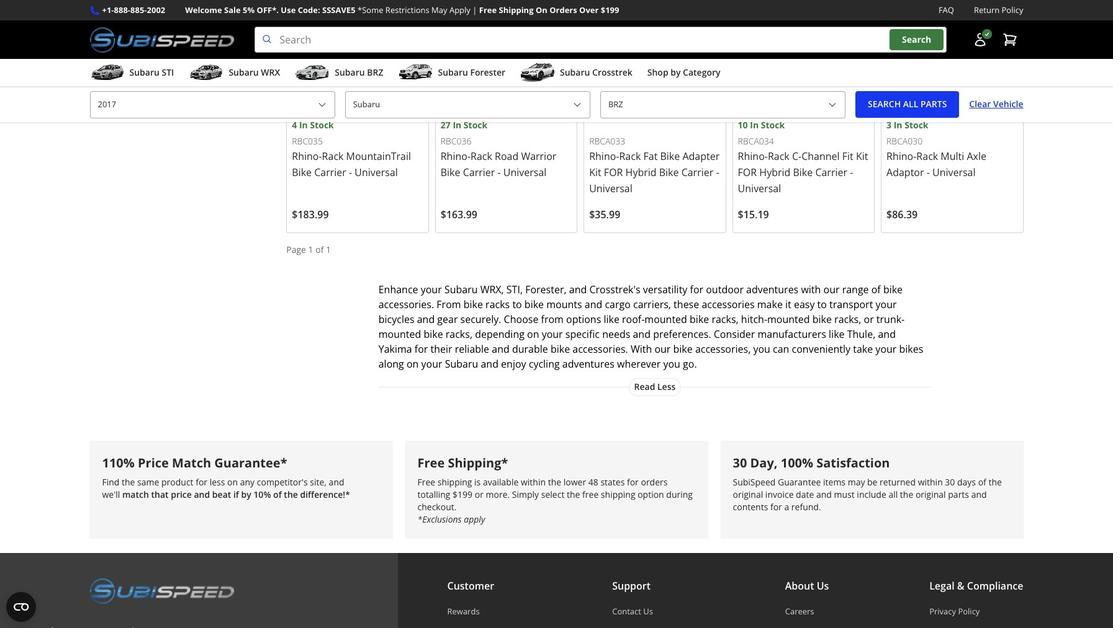 Task type: describe. For each thing, give the bounding box(es) containing it.
universal inside 27 in stock rbc036 rhino-rack road warrior bike carrier - universal
[[503, 166, 547, 180]]

search button
[[890, 29, 944, 50]]

more.
[[486, 489, 510, 501]]

1 vertical spatial free
[[418, 455, 445, 472]]

us for contact us
[[643, 606, 653, 618]]

subaru brz button
[[295, 62, 383, 86]]

thule,
[[847, 328, 876, 342]]

return policy
[[974, 4, 1024, 16]]

must
[[834, 489, 855, 501]]

subaru up from
[[444, 283, 478, 297]]

preferences.
[[653, 328, 711, 342]]

simply
[[512, 489, 539, 501]]

and down reliable
[[481, 358, 499, 371]]

4
[[292, 119, 297, 131]]

bike down easy
[[813, 313, 832, 327]]

$35.99
[[589, 208, 620, 222]]

rhino- for rhino-rack road warrior bike carrier - universal
[[441, 150, 471, 164]]

bike down 'forester,'
[[525, 298, 544, 312]]

1 subispeed logo image from the top
[[90, 27, 234, 53]]

totalling
[[418, 489, 450, 501]]

code:
[[298, 4, 320, 16]]

1 1 from the left
[[308, 244, 313, 256]]

rhino-rack fat bike adapter kit for hybrid bike carrier - universal
[[589, 150, 720, 196]]

shop
[[647, 67, 668, 78]]

and down the depending
[[492, 343, 510, 356]]

page 1 of 1
[[286, 244, 331, 256]]

rack for rhino-rack mountaintrail bike carrier - universal
[[322, 150, 344, 164]]

48
[[588, 477, 598, 488]]

carrier inside 4 in stock rbc035 rhino-rack mountaintrail bike carrier - universal
[[314, 166, 346, 180]]

and inside find the same product for less on any competitor's site, and we'll
[[329, 477, 344, 488]]

3
[[887, 119, 892, 131]]

rhino- inside rhino-rack fat bike adapter kit for hybrid bike carrier - universal
[[589, 150, 619, 164]]

- inside 3 in stock rbca030 rhino-rack multi axle adaptor - universal
[[927, 166, 930, 180]]

+1-
[[102, 4, 114, 16]]

apply
[[449, 4, 471, 16]]

27
[[441, 119, 451, 131]]

110% price match guarantee*
[[102, 455, 287, 472]]

subaru crosstrek
[[560, 67, 633, 78]]

2 original from the left
[[916, 489, 946, 501]]

bike up their
[[424, 328, 443, 342]]

of down competitor's
[[273, 489, 282, 501]]

0 vertical spatial free
[[479, 4, 497, 16]]

privacy policy
[[930, 606, 980, 618]]

customer
[[447, 580, 494, 593]]

subaru down reliable
[[445, 358, 478, 371]]

1 horizontal spatial mounted
[[645, 313, 687, 327]]

category
[[683, 67, 721, 78]]

a subaru sti thumbnail image image
[[90, 63, 124, 82]]

policy for privacy policy
[[958, 606, 980, 618]]

cargo
[[605, 298, 631, 312]]

rack for rhino-rack road warrior bike carrier - universal
[[471, 150, 492, 164]]

fat
[[644, 150, 658, 164]]

bike up 'trunk-'
[[883, 283, 903, 297]]

during
[[666, 489, 693, 501]]

select make image
[[572, 100, 582, 110]]

rack for rhino-rack c-channel fit kit for hybrid bike carrier - universal
[[768, 150, 790, 164]]

rhino- for rhino-rack mountaintrail bike carrier - universal
[[292, 150, 322, 164]]

subaru sti
[[129, 67, 174, 78]]

less
[[210, 477, 225, 488]]

and down days
[[971, 489, 987, 501]]

- inside 10 in stock rbca034 rhino-rack c-channel fit kit for hybrid bike carrier - universal
[[850, 166, 853, 180]]

site,
[[310, 477, 327, 488]]

match
[[122, 489, 149, 501]]

select year image
[[317, 100, 327, 110]]

rhino-rack c-channel fit kit for hybrid bike carrier - universal image
[[738, 0, 869, 119]]

and down 'trunk-'
[[878, 328, 896, 342]]

bike inside 27 in stock rbc036 rhino-rack road warrior bike carrier - universal
[[441, 166, 460, 180]]

accessories
[[702, 298, 755, 312]]

bike up cycling
[[551, 343, 570, 356]]

subaru for subaru forester
[[438, 67, 468, 78]]

2 vertical spatial free
[[418, 477, 435, 488]]

1 vertical spatial like
[[829, 328, 845, 342]]

bike down preferences.
[[673, 343, 693, 356]]

free
[[582, 489, 599, 501]]

button image
[[973, 32, 988, 47]]

a subaru crosstrek thumbnail image image
[[520, 63, 555, 82]]

clear
[[969, 98, 991, 110]]

the right days
[[989, 477, 1002, 488]]

888-
[[114, 4, 130, 16]]

welcome
[[185, 4, 222, 16]]

subispeed
[[733, 477, 776, 488]]

rhino-rack road warrior bike carrier - universal image
[[441, 0, 572, 119]]

stock for multi
[[905, 119, 929, 131]]

0 vertical spatial shipping
[[438, 477, 472, 488]]

your up 'trunk-'
[[876, 298, 897, 312]]

0 vertical spatial adventures
[[746, 283, 799, 297]]

checkout.
[[418, 501, 457, 513]]

within inside "30 day, 100% satisfaction subispeed guarantee items may be returned within 30 days of the original invoice date and must include all the original parts and contents for a refund."
[[918, 477, 943, 488]]

road
[[495, 150, 519, 164]]

2 horizontal spatial on
[[527, 328, 539, 342]]

4 in stock rbc035 rhino-rack mountaintrail bike carrier - universal
[[292, 119, 411, 180]]

a subaru wrx thumbnail image image
[[189, 63, 224, 82]]

Select Model button
[[600, 91, 846, 118]]

off*.
[[257, 4, 279, 16]]

axle
[[967, 150, 987, 164]]

rbc035
[[292, 135, 323, 147]]

cycling
[[529, 358, 560, 371]]

bike up securely.
[[464, 298, 483, 312]]

enhance
[[379, 283, 418, 297]]

Max text field
[[168, 8, 238, 38]]

rhino- for rhino-rack c-channel fit kit for hybrid bike carrier - universal
[[738, 150, 768, 164]]

orders
[[550, 4, 577, 16]]

reliable
[[455, 343, 489, 356]]

and up mounts
[[569, 283, 587, 297]]

Select Year button
[[90, 91, 335, 118]]

a subaru forester thumbnail image image
[[398, 63, 433, 82]]

c-
[[792, 150, 802, 164]]

1 horizontal spatial shipping
[[601, 489, 635, 501]]

subaru forester
[[438, 67, 505, 78]]

return
[[974, 4, 1000, 16]]

orders
[[641, 477, 668, 488]]

support
[[612, 580, 651, 593]]

roof-
[[622, 313, 645, 327]]

welcome sale 5% off*. use code: sssave5
[[185, 4, 356, 16]]

$199 inside free shipping* free shipping is available within the lower 48 states for orders totalling $199 or more. simply select the free shipping option during checkout. *exclusions apply
[[453, 489, 473, 501]]

your up from
[[421, 283, 442, 297]]

product
[[161, 477, 193, 488]]

on inside find the same product for less on any competitor's site, and we'll
[[227, 477, 238, 488]]

shipping*
[[448, 455, 508, 472]]

date
[[796, 489, 814, 501]]

your down their
[[421, 358, 442, 371]]

read less
[[634, 381, 676, 393]]

1 horizontal spatial $199
[[601, 4, 619, 16]]

mountaintrail
[[346, 150, 411, 164]]

their
[[431, 343, 452, 356]]

kit inside rhino-rack fat bike adapter kit for hybrid bike carrier - universal
[[589, 166, 601, 180]]

the down lower
[[567, 489, 580, 501]]

securely.
[[460, 313, 501, 327]]

a subaru brz thumbnail image image
[[295, 63, 330, 82]]

2 subispeed logo image from the top
[[90, 578, 234, 605]]

of right page
[[316, 244, 324, 256]]

about
[[785, 580, 814, 593]]

sti
[[162, 67, 174, 78]]

subaru for subaru wrx
[[229, 67, 259, 78]]

rhino-rack fat bike adapter kit for hybrid bike carrier - universal image
[[589, 0, 721, 119]]

rbc036
[[441, 135, 472, 147]]

contents
[[733, 501, 768, 513]]

for left their
[[415, 343, 428, 356]]

for inside find the same product for less on any competitor's site, and we'll
[[196, 477, 207, 488]]

subaru for subaru sti
[[129, 67, 159, 78]]

go.
[[683, 358, 697, 371]]

bike down these
[[690, 313, 709, 327]]

difference!*
[[300, 489, 350, 501]]

legal
[[930, 580, 955, 593]]

crosstrek's
[[589, 283, 641, 297]]

all
[[903, 98, 918, 110]]

10
[[738, 119, 748, 131]]

page
[[286, 244, 306, 256]]

your right take
[[876, 343, 897, 356]]

we'll
[[102, 489, 120, 501]]

- inside rhino-rack fat bike adapter kit for hybrid bike carrier - universal
[[716, 166, 719, 180]]

is
[[474, 477, 481, 488]]

from
[[541, 313, 564, 327]]

bike inside 4 in stock rbc035 rhino-rack mountaintrail bike carrier - universal
[[292, 166, 312, 180]]

rhino- for rhino-rack multi axle adaptor - universal
[[887, 150, 917, 164]]

*some
[[358, 4, 383, 16]]

1 vertical spatial by
[[241, 489, 251, 501]]

the inside find the same product for less on any competitor's site, and we'll
[[122, 477, 135, 488]]

10 in stock rbca034 rhino-rack c-channel fit kit for hybrid bike carrier - universal
[[738, 119, 868, 196]]

1 vertical spatial our
[[655, 343, 671, 356]]

parts
[[948, 489, 969, 501]]

gear
[[437, 313, 458, 327]]

brz
[[367, 67, 383, 78]]

1 vertical spatial you
[[663, 358, 680, 371]]



Task type: vqa. For each thing, say whether or not it's contained in the screenshot.
top Phone
no



Task type: locate. For each thing, give the bounding box(es) containing it.
by inside dropdown button
[[671, 67, 681, 78]]

0 vertical spatial on
[[527, 328, 539, 342]]

policy right privacy
[[958, 606, 980, 618]]

kit down rbca033
[[589, 166, 601, 180]]

kit right "fit"
[[856, 150, 868, 164]]

or inside free shipping* free shipping is available within the lower 48 states for orders totalling $199 or more. simply select the free shipping option during checkout. *exclusions apply
[[475, 489, 484, 501]]

27 in stock rbc036 rhino-rack road warrior bike carrier - universal
[[441, 119, 557, 180]]

0 horizontal spatial by
[[241, 489, 251, 501]]

+1-888-885-2002
[[102, 4, 165, 16]]

for inside "30 day, 100% satisfaction subispeed guarantee items may be returned within 30 days of the original invoice date and must include all the original parts and contents for a refund."
[[770, 501, 782, 513]]

of inside enhance your subaru wrx, sti, forester, and crosstrek's versatility for outdoor adventures with our range of bike accessories. from bike racks to bike mounts and cargo carriers, these accessories make it easy to transport your bicycles and gear securely. choose from options like roof-mounted bike racks, hitch-mounted bike racks, or trunk- mounted bike racks, depending on your specific needs and preferences. consider manufacturers like thule, and yakima for their reliable and durable bike accessories. with our bike accessories, you can conveniently take your bikes along on your subaru and enjoy cycling adventures wherever you go.
[[872, 283, 881, 297]]

2 1 from the left
[[326, 244, 331, 256]]

1 vertical spatial kit
[[589, 166, 601, 180]]

subaru up select make "image"
[[560, 67, 590, 78]]

outdoor
[[706, 283, 744, 297]]

1 horizontal spatial to
[[817, 298, 827, 312]]

and up with
[[633, 328, 651, 342]]

racks,
[[712, 313, 739, 327], [835, 313, 861, 327], [446, 328, 473, 342]]

4 - from the left
[[850, 166, 853, 180]]

rhino- down the rbc035
[[292, 150, 322, 164]]

0 horizontal spatial racks,
[[446, 328, 473, 342]]

rhino- down rbc036
[[441, 150, 471, 164]]

1 horizontal spatial kit
[[856, 150, 868, 164]]

2 carrier from the left
[[463, 166, 495, 180]]

rack for rhino-rack multi axle adaptor - universal
[[917, 150, 938, 164]]

and up difference!* on the bottom left of the page
[[329, 477, 344, 488]]

1 horizontal spatial 30
[[945, 477, 955, 488]]

0 horizontal spatial on
[[227, 477, 238, 488]]

stock inside 4 in stock rbc035 rhino-rack mountaintrail bike carrier - universal
[[310, 119, 334, 131]]

1 for from the left
[[604, 166, 623, 180]]

hybrid inside rhino-rack fat bike adapter kit for hybrid bike carrier - universal
[[626, 166, 657, 180]]

us right about
[[817, 580, 829, 593]]

Select Make button
[[345, 91, 590, 118]]

rack inside 4 in stock rbc035 rhino-rack mountaintrail bike carrier - universal
[[322, 150, 344, 164]]

rhino- inside 10 in stock rbca034 rhino-rack c-channel fit kit for hybrid bike carrier - universal
[[738, 150, 768, 164]]

30 up the parts
[[945, 477, 955, 488]]

in right 10
[[750, 119, 759, 131]]

may
[[432, 4, 447, 16]]

stock down 'select year' image
[[310, 119, 334, 131]]

mounted down it
[[767, 313, 810, 327]]

for right states
[[627, 477, 639, 488]]

- inside 4 in stock rbc035 rhino-rack mountaintrail bike carrier - universal
[[349, 166, 352, 180]]

stock up rbca034
[[761, 119, 785, 131]]

1 rack from the left
[[322, 150, 344, 164]]

rewards link
[[447, 606, 512, 618]]

subaru brz
[[335, 67, 383, 78]]

5 rack from the left
[[917, 150, 938, 164]]

1 horizontal spatial hybrid
[[760, 166, 791, 180]]

1 horizontal spatial policy
[[1002, 4, 1024, 16]]

racks, down the transport
[[835, 313, 861, 327]]

match
[[172, 455, 211, 472]]

0 horizontal spatial adventures
[[562, 358, 615, 371]]

1 within from the left
[[521, 477, 546, 488]]

2 - from the left
[[498, 166, 501, 180]]

channel
[[802, 150, 840, 164]]

0 horizontal spatial to
[[512, 298, 522, 312]]

- down road
[[498, 166, 501, 180]]

1 horizontal spatial adventures
[[746, 283, 799, 297]]

3 in from the left
[[750, 119, 759, 131]]

subaru
[[129, 67, 159, 78], [229, 67, 259, 78], [335, 67, 365, 78], [438, 67, 468, 78], [560, 67, 590, 78], [444, 283, 478, 297], [445, 358, 478, 371]]

subaru for subaru brz
[[335, 67, 365, 78]]

faq link
[[939, 4, 954, 17]]

stock inside 3 in stock rbca030 rhino-rack multi axle adaptor - universal
[[905, 119, 929, 131]]

rhino- inside 27 in stock rbc036 rhino-rack road warrior bike carrier - universal
[[441, 150, 471, 164]]

universal up $35.99
[[589, 182, 633, 196]]

1 - from the left
[[349, 166, 352, 180]]

$199 up apply
[[453, 489, 473, 501]]

subaru left forester
[[438, 67, 468, 78]]

3 - from the left
[[716, 166, 719, 180]]

rhino- inside 4 in stock rbc035 rhino-rack mountaintrail bike carrier - universal
[[292, 150, 322, 164]]

0 horizontal spatial hybrid
[[626, 166, 657, 180]]

1 vertical spatial shipping
[[601, 489, 635, 501]]

reset
[[248, 14, 274, 28]]

0 vertical spatial 30
[[733, 455, 747, 472]]

rack inside 10 in stock rbca034 rhino-rack c-channel fit kit for hybrid bike carrier - universal
[[768, 150, 790, 164]]

4 stock from the left
[[905, 119, 929, 131]]

subaru sti button
[[90, 62, 174, 86]]

stock
[[310, 119, 334, 131], [464, 119, 488, 131], [761, 119, 785, 131], [905, 119, 929, 131]]

0 horizontal spatial you
[[663, 358, 680, 371]]

hybrid down fat
[[626, 166, 657, 180]]

us for about us
[[817, 580, 829, 593]]

the down competitor's
[[284, 489, 298, 501]]

carrier down the rbc035
[[314, 166, 346, 180]]

0 vertical spatial by
[[671, 67, 681, 78]]

universal inside 3 in stock rbca030 rhino-rack multi axle adaptor - universal
[[933, 166, 976, 180]]

for up these
[[690, 283, 704, 297]]

privacy policy link
[[930, 606, 1024, 618]]

stock inside 10 in stock rbca034 rhino-rack c-channel fit kit for hybrid bike carrier - universal
[[761, 119, 785, 131]]

subispeed logo image
[[90, 27, 234, 53], [90, 578, 234, 605]]

competitor's
[[257, 477, 308, 488]]

clear vehicle button
[[969, 92, 1024, 118]]

bike inside 10 in stock rbca034 rhino-rack c-channel fit kit for hybrid bike carrier - universal
[[793, 166, 813, 180]]

crosstrek
[[592, 67, 633, 78]]

original up contents
[[733, 489, 763, 501]]

for inside rhino-rack fat bike adapter kit for hybrid bike carrier - universal
[[604, 166, 623, 180]]

0 horizontal spatial policy
[[958, 606, 980, 618]]

shipping
[[499, 4, 534, 16]]

sti,
[[507, 283, 523, 297]]

to right easy
[[817, 298, 827, 312]]

rhino- inside 3 in stock rbca030 rhino-rack multi axle adaptor - universal
[[887, 150, 917, 164]]

about us
[[785, 580, 829, 593]]

subaru wrx button
[[189, 62, 280, 86]]

1 vertical spatial subispeed logo image
[[90, 578, 234, 605]]

and up options
[[585, 298, 602, 312]]

within inside free shipping* free shipping is available within the lower 48 states for orders totalling $199 or more. simply select the free shipping option during checkout. *exclusions apply
[[521, 477, 546, 488]]

stock for mountaintrail
[[310, 119, 334, 131]]

0 vertical spatial accessories.
[[379, 298, 434, 312]]

any
[[240, 477, 255, 488]]

conveniently
[[792, 343, 851, 356]]

0 horizontal spatial original
[[733, 489, 763, 501]]

for down rbca034
[[738, 166, 757, 180]]

0 horizontal spatial or
[[475, 489, 484, 501]]

and down items
[[816, 489, 832, 501]]

10%
[[254, 489, 271, 501]]

for left less
[[196, 477, 207, 488]]

rhino- down the rbca030
[[887, 150, 917, 164]]

rack left road
[[471, 150, 492, 164]]

2 stock from the left
[[464, 119, 488, 131]]

2 in from the left
[[453, 119, 461, 131]]

1 horizontal spatial racks,
[[712, 313, 739, 327]]

subaru left wrx on the left top of the page
[[229, 67, 259, 78]]

consider
[[714, 328, 755, 342]]

accessories. down needs
[[573, 343, 628, 356]]

hybrid down rbca034
[[760, 166, 791, 180]]

stock down 'select make' button
[[464, 119, 488, 131]]

of
[[316, 244, 324, 256], [872, 283, 881, 297], [978, 477, 986, 488], [273, 489, 282, 501]]

universal down mountaintrail
[[355, 166, 398, 180]]

1 vertical spatial accessories.
[[573, 343, 628, 356]]

shop by category
[[647, 67, 721, 78]]

stock up the rbca030
[[905, 119, 929, 131]]

in right the 27
[[453, 119, 461, 131]]

over
[[579, 4, 599, 16]]

in inside 3 in stock rbca030 rhino-rack multi axle adaptor - universal
[[894, 119, 902, 131]]

the up select
[[548, 477, 561, 488]]

wrx
[[261, 67, 280, 78]]

hitch-
[[741, 313, 767, 327]]

your down from
[[542, 328, 563, 342]]

0 vertical spatial $199
[[601, 4, 619, 16]]

on right 'along'
[[407, 358, 419, 371]]

rbca030
[[887, 135, 923, 147]]

in inside 4 in stock rbc035 rhino-rack mountaintrail bike carrier - universal
[[299, 119, 308, 131]]

racks
[[486, 298, 510, 312]]

1 horizontal spatial our
[[824, 283, 840, 297]]

2 horizontal spatial mounted
[[767, 313, 810, 327]]

subaru left sti
[[129, 67, 159, 78]]

0 vertical spatial our
[[824, 283, 840, 297]]

0 vertical spatial policy
[[1002, 4, 1024, 16]]

1 vertical spatial 30
[[945, 477, 955, 488]]

0 horizontal spatial within
[[521, 477, 546, 488]]

by right shop
[[671, 67, 681, 78]]

3 in stock rbca030 rhino-rack multi axle adaptor - universal
[[887, 119, 987, 180]]

specific
[[565, 328, 600, 342]]

4 rhino- from the left
[[738, 150, 768, 164]]

30 up subispeed
[[733, 455, 747, 472]]

it
[[785, 298, 792, 312]]

rack left fat
[[619, 150, 641, 164]]

2 within from the left
[[918, 477, 943, 488]]

price
[[171, 489, 192, 501]]

within up simply
[[521, 477, 546, 488]]

universal down "warrior"
[[503, 166, 547, 180]]

for down rbca033
[[604, 166, 623, 180]]

1 horizontal spatial you
[[753, 343, 770, 356]]

0 horizontal spatial for
[[604, 166, 623, 180]]

less
[[658, 381, 676, 393]]

1 horizontal spatial for
[[738, 166, 757, 180]]

in inside 27 in stock rbc036 rhino-rack road warrior bike carrier - universal
[[453, 119, 461, 131]]

|
[[473, 4, 477, 16]]

for inside free shipping* free shipping is available within the lower 48 states for orders totalling $199 or more. simply select the free shipping option during checkout. *exclusions apply
[[627, 477, 639, 488]]

4 in from the left
[[894, 119, 902, 131]]

for left the a
[[770, 501, 782, 513]]

contact us
[[612, 606, 653, 618]]

- inside 27 in stock rbc036 rhino-rack road warrior bike carrier - universal
[[498, 166, 501, 180]]

0 horizontal spatial 1
[[308, 244, 313, 256]]

rhino-rack multi axle adaptor - universal image
[[887, 0, 1018, 119]]

invoice
[[765, 489, 794, 501]]

- right the adaptor
[[927, 166, 930, 180]]

stock for c-
[[761, 119, 785, 131]]

like up conveniently
[[829, 328, 845, 342]]

1 stock from the left
[[310, 119, 334, 131]]

match that price and beat if by 10% of the difference!*
[[122, 489, 350, 501]]

subaru forester button
[[398, 62, 505, 86]]

in right 3
[[894, 119, 902, 131]]

transport
[[830, 298, 873, 312]]

the up match
[[122, 477, 135, 488]]

2 vertical spatial on
[[227, 477, 238, 488]]

1 hybrid from the left
[[626, 166, 657, 180]]

original
[[733, 489, 763, 501], [916, 489, 946, 501]]

or up thule,
[[864, 313, 874, 327]]

1 vertical spatial $199
[[453, 489, 473, 501]]

0 horizontal spatial like
[[604, 313, 620, 327]]

carrier inside 10 in stock rbca034 rhino-rack c-channel fit kit for hybrid bike carrier - universal
[[815, 166, 848, 180]]

100%
[[781, 455, 813, 472]]

0 horizontal spatial accessories.
[[379, 298, 434, 312]]

within right returned
[[918, 477, 943, 488]]

3 rack from the left
[[619, 150, 641, 164]]

for inside 10 in stock rbca034 rhino-rack c-channel fit kit for hybrid bike carrier - universal
[[738, 166, 757, 180]]

1 vertical spatial or
[[475, 489, 484, 501]]

returned
[[880, 477, 916, 488]]

1 vertical spatial policy
[[958, 606, 980, 618]]

1 rhino- from the left
[[292, 150, 322, 164]]

1 horizontal spatial on
[[407, 358, 419, 371]]

option
[[638, 489, 664, 501]]

3 stock from the left
[[761, 119, 785, 131]]

2 to from the left
[[817, 298, 827, 312]]

1 horizontal spatial original
[[916, 489, 946, 501]]

1 original from the left
[[733, 489, 763, 501]]

universal inside 4 in stock rbc035 rhino-rack mountaintrail bike carrier - universal
[[355, 166, 398, 180]]

1 horizontal spatial or
[[864, 313, 874, 327]]

bicycles
[[379, 313, 414, 327]]

- down adapter
[[716, 166, 719, 180]]

bike
[[883, 283, 903, 297], [464, 298, 483, 312], [525, 298, 544, 312], [690, 313, 709, 327], [813, 313, 832, 327], [424, 328, 443, 342], [551, 343, 570, 356], [673, 343, 693, 356]]

0 horizontal spatial us
[[643, 606, 653, 618]]

kit inside 10 in stock rbca034 rhino-rack c-channel fit kit for hybrid bike carrier - universal
[[856, 150, 868, 164]]

search all parts button
[[856, 92, 959, 118]]

0 horizontal spatial mounted
[[379, 328, 421, 342]]

of inside "30 day, 100% satisfaction subispeed guarantee items may be returned within 30 days of the original invoice date and must include all the original parts and contents for a refund."
[[978, 477, 986, 488]]

- down "fit"
[[850, 166, 853, 180]]

adventures down specific
[[562, 358, 615, 371]]

carrier down road
[[463, 166, 495, 180]]

use
[[281, 4, 296, 16]]

search all parts
[[868, 98, 947, 110]]

1 horizontal spatial us
[[817, 580, 829, 593]]

0 horizontal spatial 30
[[733, 455, 747, 472]]

universal inside 10 in stock rbca034 rhino-rack c-channel fit kit for hybrid bike carrier - universal
[[738, 182, 781, 196]]

1 vertical spatial on
[[407, 358, 419, 371]]

mounted down the carriers, on the right top of the page
[[645, 313, 687, 327]]

*exclusions
[[418, 514, 462, 526]]

universal up $15.19
[[738, 182, 781, 196]]

in for rhino-rack multi axle adaptor - universal
[[894, 119, 902, 131]]

2 for from the left
[[738, 166, 757, 180]]

rack
[[322, 150, 344, 164], [471, 150, 492, 164], [619, 150, 641, 164], [768, 150, 790, 164], [917, 150, 938, 164]]

hybrid inside 10 in stock rbca034 rhino-rack c-channel fit kit for hybrid bike carrier - universal
[[760, 166, 791, 180]]

0 horizontal spatial our
[[655, 343, 671, 356]]

by
[[671, 67, 681, 78], [241, 489, 251, 501]]

in for rhino-rack mountaintrail bike carrier - universal
[[299, 119, 308, 131]]

5 rhino- from the left
[[887, 150, 917, 164]]

you left go. in the right of the page
[[663, 358, 680, 371]]

by right the if
[[241, 489, 251, 501]]

1 vertical spatial us
[[643, 606, 653, 618]]

0 vertical spatial or
[[864, 313, 874, 327]]

of right the range
[[872, 283, 881, 297]]

2 rack from the left
[[471, 150, 492, 164]]

885-
[[130, 4, 147, 16]]

4 rack from the left
[[768, 150, 790, 164]]

faq
[[939, 4, 954, 16]]

careers link
[[785, 606, 829, 618]]

search input field
[[254, 27, 947, 53]]

you left the can
[[753, 343, 770, 356]]

like up needs
[[604, 313, 620, 327]]

2 hybrid from the left
[[760, 166, 791, 180]]

needs
[[602, 328, 630, 342]]

in inside 10 in stock rbca034 rhino-rack c-channel fit kit for hybrid bike carrier - universal
[[750, 119, 759, 131]]

items
[[823, 477, 846, 488]]

0 vertical spatial us
[[817, 580, 829, 593]]

clear vehicle
[[969, 98, 1024, 110]]

racks, down accessories
[[712, 313, 739, 327]]

or inside enhance your subaru wrx, sti, forester, and crosstrek's versatility for outdoor adventures with our range of bike accessories. from bike racks to bike mounts and cargo carriers, these accessories make it easy to transport your bicycles and gear securely. choose from options like roof-mounted bike racks, hitch-mounted bike racks, or trunk- mounted bike racks, depending on your specific needs and preferences. consider manufacturers like thule, and yakima for their reliable and durable bike accessories. with our bike accessories, you can conveniently take your bikes along on your subaru and enjoy cycling adventures wherever you go.
[[864, 313, 874, 327]]

0 vertical spatial kit
[[856, 150, 868, 164]]

and left beat
[[194, 489, 210, 501]]

carrier inside 27 in stock rbc036 rhino-rack road warrior bike carrier - universal
[[463, 166, 495, 180]]

adapter
[[683, 150, 720, 164]]

of right days
[[978, 477, 986, 488]]

rack left the c-
[[768, 150, 790, 164]]

and left gear
[[417, 313, 435, 327]]

1 vertical spatial adventures
[[562, 358, 615, 371]]

rbca033
[[589, 135, 625, 147]]

subaru for subaru crosstrek
[[560, 67, 590, 78]]

in for rhino-rack road warrior bike carrier - universal
[[453, 119, 461, 131]]

1 horizontal spatial accessories.
[[573, 343, 628, 356]]

2 rhino- from the left
[[441, 150, 471, 164]]

adventures up make
[[746, 283, 799, 297]]

to down sti,
[[512, 298, 522, 312]]

mounted down bicycles
[[379, 328, 421, 342]]

in
[[299, 119, 308, 131], [453, 119, 461, 131], [750, 119, 759, 131], [894, 119, 902, 131]]

rhino- down rbca033
[[589, 150, 619, 164]]

Min text field
[[90, 8, 160, 38]]

carriers,
[[633, 298, 671, 312]]

0 horizontal spatial kit
[[589, 166, 601, 180]]

0 horizontal spatial $199
[[453, 489, 473, 501]]

manufacturers
[[758, 328, 826, 342]]

on
[[536, 4, 547, 16]]

3 carrier from the left
[[682, 166, 714, 180]]

5 - from the left
[[927, 166, 930, 180]]

1 horizontal spatial by
[[671, 67, 681, 78]]

1 to from the left
[[512, 298, 522, 312]]

- down mountaintrail
[[349, 166, 352, 180]]

rack inside 3 in stock rbca030 rhino-rack multi axle adaptor - universal
[[917, 150, 938, 164]]

policy for return policy
[[1002, 4, 1024, 16]]

1 horizontal spatial 1
[[326, 244, 331, 256]]

0 vertical spatial you
[[753, 343, 770, 356]]

stock for road
[[464, 119, 488, 131]]

1 horizontal spatial like
[[829, 328, 845, 342]]

4 carrier from the left
[[815, 166, 848, 180]]

adaptor
[[887, 166, 924, 180]]

1 in from the left
[[299, 119, 308, 131]]

2002
[[147, 4, 165, 16]]

0 vertical spatial subispeed logo image
[[90, 27, 234, 53]]

30 day, 100% satisfaction subispeed guarantee items may be returned within 30 days of the original invoice date and must include all the original parts and contents for a refund.
[[733, 455, 1002, 513]]

rack inside rhino-rack fat bike adapter kit for hybrid bike carrier - universal
[[619, 150, 641, 164]]

select model image
[[828, 100, 838, 110]]

us
[[817, 580, 829, 593], [643, 606, 653, 618]]

rack inside 27 in stock rbc036 rhino-rack road warrior bike carrier - universal
[[471, 150, 492, 164]]

available
[[483, 477, 519, 488]]

1 carrier from the left
[[314, 166, 346, 180]]

3 rhino- from the left
[[589, 150, 619, 164]]

0 horizontal spatial shipping
[[438, 477, 472, 488]]

or down the is
[[475, 489, 484, 501]]

carrier inside rhino-rack fat bike adapter kit for hybrid bike carrier - universal
[[682, 166, 714, 180]]

0 vertical spatial like
[[604, 313, 620, 327]]

2 horizontal spatial racks,
[[835, 313, 861, 327]]

rhino- down rbca034
[[738, 150, 768, 164]]

stock inside 27 in stock rbc036 rhino-rack road warrior bike carrier - universal
[[464, 119, 488, 131]]

a
[[784, 501, 789, 513]]

the right all at the right of page
[[900, 489, 914, 501]]

lower
[[564, 477, 586, 488]]

rhino-rack mountaintrail bike carrier - universal image
[[292, 0, 423, 119]]

you
[[753, 343, 770, 356], [663, 358, 680, 371]]

universal inside rhino-rack fat bike adapter kit for hybrid bike carrier - universal
[[589, 182, 633, 196]]

on up the durable
[[527, 328, 539, 342]]

1 horizontal spatial within
[[918, 477, 943, 488]]

on up the if
[[227, 477, 238, 488]]

open widget image
[[6, 593, 36, 623]]

in for rhino-rack c-channel fit kit for hybrid bike carrier - universal
[[750, 119, 759, 131]]

us right the 'contact'
[[643, 606, 653, 618]]



